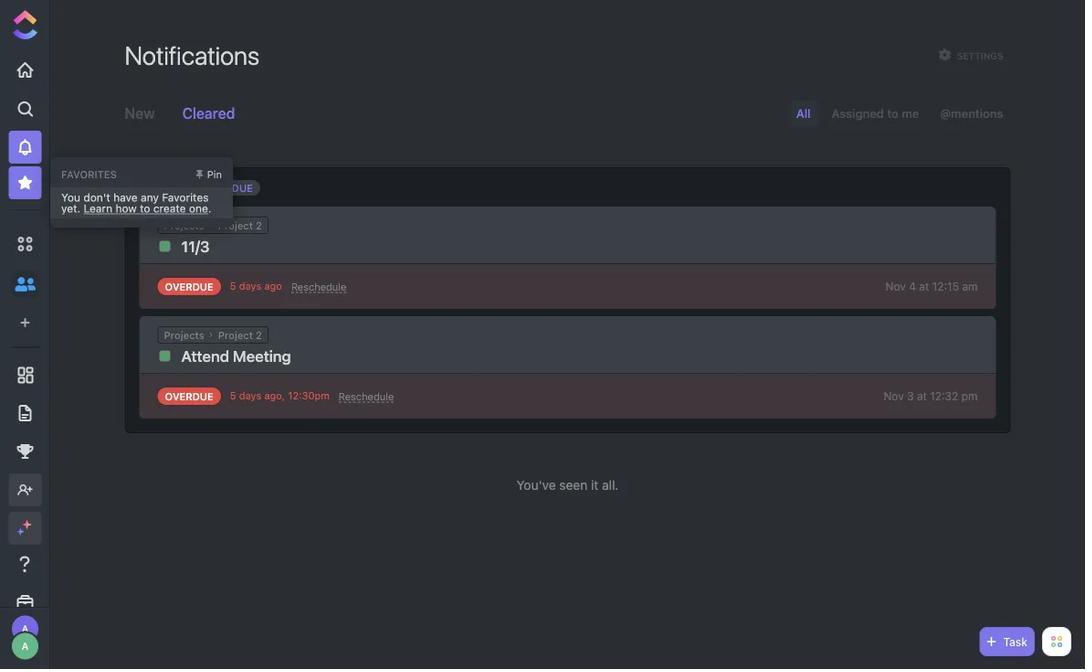 Task type: vqa. For each thing, say whether or not it's contained in the screenshot.
OVERALL PROCESS LINK
no



Task type: describe. For each thing, give the bounding box(es) containing it.
settings
[[958, 50, 1004, 61]]

seen
[[560, 478, 588, 493]]

you've
[[517, 478, 556, 493]]

0 vertical spatial 2
[[139, 179, 148, 196]]

favorites
[[162, 191, 209, 204]]

learn
[[84, 202, 113, 215]]

overdue for attend meeting
[[165, 390, 214, 402]]

cleared
[[182, 105, 235, 122]]

to
[[140, 202, 150, 215]]

11/3 link
[[158, 234, 868, 259]]

2 for attend meeting
[[256, 329, 262, 341]]

yet.
[[61, 202, 80, 215]]

projects for attend meeting
[[164, 329, 204, 341]]

projects link for attend meeting
[[164, 329, 204, 341]]

any
[[141, 191, 159, 204]]

all.
[[602, 478, 619, 493]]

have
[[113, 191, 138, 204]]

attend meeting link
[[158, 344, 890, 368]]

.
[[208, 202, 212, 215]]

attend meeting
[[181, 347, 291, 365]]

how
[[116, 202, 137, 215]]

project 2 for 11/3
[[218, 219, 262, 231]]



Task type: locate. For each thing, give the bounding box(es) containing it.
project 2 up "attend meeting"
[[218, 329, 262, 341]]

project 2 link
[[218, 219, 262, 231], [218, 329, 262, 341]]

1 vertical spatial project 2 link
[[218, 329, 262, 341]]

2 for 11/3
[[256, 219, 262, 231]]

1 project 2 from the top
[[218, 219, 262, 231]]

0 vertical spatial project 2
[[218, 219, 262, 231]]

1 project 2 link from the top
[[218, 219, 262, 231]]

task
[[1004, 635, 1028, 648]]

overdue for 11/3
[[165, 281, 214, 292]]

user friends image
[[15, 276, 35, 292]]

you don't have any favorites yet.
[[61, 191, 209, 215]]

1 vertical spatial project 2
[[218, 329, 262, 341]]

project 2 down pin
[[218, 219, 262, 231]]

2 tasks
[[139, 179, 188, 196]]

projects link for 11/3
[[164, 219, 204, 231]]

project down pin
[[218, 219, 253, 231]]

11/3
[[181, 237, 210, 255]]

meeting
[[233, 347, 291, 365]]

project for 11/3
[[218, 219, 253, 231]]

projects link down one
[[164, 219, 204, 231]]

0 vertical spatial projects link
[[164, 219, 204, 231]]

projects for 11/3
[[164, 219, 204, 231]]

1 vertical spatial 2
[[256, 219, 262, 231]]

0 vertical spatial project 2 link
[[218, 219, 262, 231]]

attend
[[181, 347, 229, 365]]

project for attend meeting
[[218, 329, 253, 341]]

project 2 link down pin
[[218, 219, 262, 231]]

projects link
[[164, 219, 204, 231], [164, 329, 204, 341]]

notifications
[[125, 40, 260, 70]]

projects
[[164, 219, 204, 231], [164, 329, 204, 341]]

0 vertical spatial projects
[[164, 219, 204, 231]]

project 2 link for attend meeting
[[218, 329, 262, 341]]

2 project from the top
[[218, 329, 253, 341]]

2 projects from the top
[[164, 329, 204, 341]]

you
[[61, 191, 80, 204]]

1 vertical spatial overdue
[[165, 281, 214, 292]]

2 project 2 link from the top
[[218, 329, 262, 341]]

it
[[591, 478, 599, 493]]

projects down one
[[164, 219, 204, 231]]

2 projects link from the top
[[164, 329, 204, 341]]

1 vertical spatial project
[[218, 329, 253, 341]]

2 vertical spatial overdue
[[165, 390, 214, 402]]

you've seen it all.
[[517, 478, 619, 493]]

1 projects link from the top
[[164, 219, 204, 231]]

tasks
[[152, 179, 188, 196]]

overdue down 11/3 on the left of page
[[165, 281, 214, 292]]

overdue down pin
[[204, 182, 253, 194]]

project 2
[[218, 219, 262, 231], [218, 329, 262, 341]]

settings link
[[934, 44, 1009, 66]]

2 vertical spatial 2
[[256, 329, 262, 341]]

project 2 link up "attend meeting"
[[218, 329, 262, 341]]

overdue down "attend"
[[165, 390, 214, 402]]

all
[[797, 106, 811, 120]]

0 vertical spatial project
[[218, 219, 253, 231]]

project 2 link for 11/3
[[218, 219, 262, 231]]

1 vertical spatial projects link
[[164, 329, 204, 341]]

learn how to create one .
[[84, 202, 212, 215]]

don't
[[83, 191, 110, 204]]

2
[[139, 179, 148, 196], [256, 219, 262, 231], [256, 329, 262, 341]]

one
[[189, 202, 208, 215]]

overdue
[[204, 182, 253, 194], [165, 281, 214, 292], [165, 390, 214, 402]]

0 vertical spatial overdue
[[204, 182, 253, 194]]

pin
[[207, 169, 222, 181]]

1 project from the top
[[218, 219, 253, 231]]

project up "attend meeting"
[[218, 329, 253, 341]]

learn how to create one link
[[84, 202, 208, 215]]

1 vertical spatial projects
[[164, 329, 204, 341]]

project 2 for attend meeting
[[218, 329, 262, 341]]

projects up "attend"
[[164, 329, 204, 341]]

2 project 2 from the top
[[218, 329, 262, 341]]

project
[[218, 219, 253, 231], [218, 329, 253, 341]]

projects link up "attend"
[[164, 329, 204, 341]]

1 projects from the top
[[164, 219, 204, 231]]

create
[[153, 202, 186, 215]]



